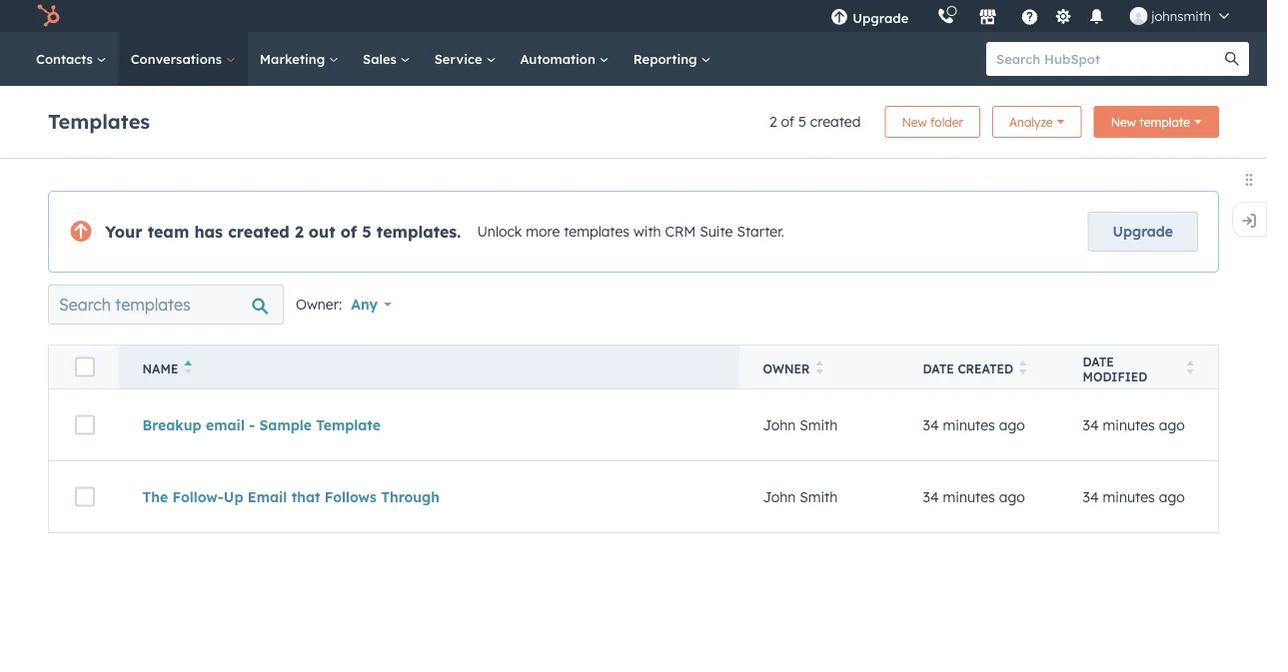Task type: vqa. For each thing, say whether or not it's contained in the screenshot.
users within Account Setup element
no



Task type: describe. For each thing, give the bounding box(es) containing it.
date modified
[[1083, 354, 1148, 384]]

conversations link
[[119, 32, 248, 86]]

hubspot link
[[24, 4, 75, 28]]

more
[[526, 223, 560, 241]]

follows
[[325, 489, 377, 506]]

upgrade image
[[831, 9, 849, 27]]

that
[[292, 489, 320, 506]]

analyze
[[1009, 114, 1053, 129]]

templates
[[564, 223, 630, 241]]

service link
[[422, 32, 508, 86]]

reporting link
[[621, 32, 723, 86]]

the follow-up email that follows through link
[[142, 489, 440, 506]]

crm
[[665, 223, 696, 241]]

1 smith from the top
[[800, 417, 838, 434]]

0 horizontal spatial upgrade
[[853, 9, 909, 26]]

calling icon button
[[929, 3, 963, 29]]

service
[[434, 50, 486, 67]]

owner button
[[739, 345, 899, 389]]

templates banner
[[48, 100, 1219, 138]]

press to sort. element for date modified
[[1187, 361, 1194, 378]]

date modified button
[[1059, 345, 1219, 389]]

ascending sort. press to sort descending. element
[[184, 361, 192, 378]]

name
[[142, 362, 178, 377]]

templates
[[48, 108, 150, 133]]

marketplaces image
[[979, 9, 997, 27]]

notifications image
[[1088, 9, 1106, 27]]

Search HubSpot search field
[[987, 42, 1231, 76]]

2 john smith from the top
[[763, 489, 838, 506]]

suite
[[700, 223, 733, 241]]

0 horizontal spatial 5
[[362, 222, 372, 242]]

analyze button
[[992, 106, 1082, 138]]

sample
[[259, 417, 312, 434]]

created inside button
[[958, 362, 1014, 377]]

calling icon image
[[937, 8, 955, 26]]

date created
[[923, 362, 1014, 377]]

conversations
[[131, 50, 226, 67]]

breakup email - sample template
[[142, 417, 381, 434]]

notifications button
[[1080, 0, 1114, 32]]

ascending sort. press to sort descending. image
[[184, 361, 192, 375]]

contacts
[[36, 50, 97, 67]]

has
[[194, 222, 223, 242]]

through
[[381, 489, 440, 506]]

your team has created 2 out of 5 templates.
[[105, 222, 461, 242]]

help button
[[1013, 0, 1047, 32]]

automation link
[[508, 32, 621, 86]]

unlock
[[477, 223, 522, 241]]

of inside templates banner
[[781, 113, 795, 130]]

owner
[[763, 362, 810, 377]]

reporting
[[633, 50, 701, 67]]

johnsmith button
[[1118, 0, 1241, 32]]

Search search field
[[48, 285, 284, 325]]

date for date modified
[[1083, 354, 1114, 369]]

owner:
[[296, 296, 342, 313]]

breakup email - sample template link
[[142, 417, 381, 434]]

2 smith from the top
[[800, 489, 838, 506]]

press to sort. image
[[1187, 361, 1194, 375]]

breakup
[[142, 417, 202, 434]]

created for 5
[[811, 113, 861, 130]]

starter.
[[737, 223, 785, 241]]

5 inside templates banner
[[799, 113, 807, 130]]

1 john from the top
[[763, 417, 796, 434]]

new folder
[[902, 114, 963, 129]]

date created button
[[899, 345, 1059, 389]]

hubspot image
[[36, 4, 60, 28]]

-
[[249, 417, 255, 434]]



Task type: locate. For each thing, give the bounding box(es) containing it.
unlock more templates with crm suite starter.
[[477, 223, 785, 241]]

upgrade
[[853, 9, 909, 26], [1113, 223, 1173, 240]]

1 vertical spatial john smith
[[763, 489, 838, 506]]

the
[[142, 489, 168, 506]]

1 vertical spatial john
[[763, 489, 796, 506]]

press to sort. element
[[816, 361, 823, 378], [1020, 361, 1027, 378], [1187, 361, 1194, 378]]

0 vertical spatial john smith
[[763, 417, 838, 434]]

new left template
[[1111, 114, 1136, 129]]

menu containing johnsmith
[[817, 0, 1243, 32]]

press to sort. image
[[816, 361, 823, 375], [1020, 361, 1027, 375]]

press to sort. element for owner
[[816, 361, 823, 378]]

2 john from the top
[[763, 489, 796, 506]]

name button
[[118, 345, 739, 389]]

0 vertical spatial upgrade
[[853, 9, 909, 26]]

2
[[770, 113, 777, 130], [295, 222, 304, 242]]

0 horizontal spatial press to sort. image
[[816, 361, 823, 375]]

smith
[[800, 417, 838, 434], [800, 489, 838, 506]]

up
[[224, 489, 243, 506]]

press to sort. image for date created
[[1020, 361, 1027, 375]]

created inside templates banner
[[811, 113, 861, 130]]

search image
[[1225, 52, 1239, 66]]

1 press to sort. image from the left
[[816, 361, 823, 375]]

johnsmith
[[1152, 7, 1211, 24]]

of
[[781, 113, 795, 130], [341, 222, 357, 242]]

marketing link
[[248, 32, 351, 86]]

1 horizontal spatial press to sort. image
[[1020, 361, 1027, 375]]

date inside date modified
[[1083, 354, 1114, 369]]

modified
[[1083, 369, 1148, 384]]

1 vertical spatial created
[[228, 222, 290, 242]]

any button
[[350, 285, 405, 325]]

your
[[105, 222, 142, 242]]

34
[[923, 417, 939, 434], [1083, 417, 1099, 434], [923, 489, 939, 506], [1083, 489, 1099, 506]]

press to sort. element inside 'date modified' button
[[1187, 361, 1194, 378]]

folder
[[931, 114, 963, 129]]

menu
[[817, 0, 1243, 32]]

follow-
[[172, 489, 224, 506]]

5
[[799, 113, 807, 130], [362, 222, 372, 242]]

settings image
[[1054, 8, 1072, 26]]

with
[[634, 223, 661, 241]]

new inside button
[[902, 114, 927, 129]]

2 inside templates banner
[[770, 113, 777, 130]]

2 horizontal spatial created
[[958, 362, 1014, 377]]

press to sort. element for date created
[[1020, 361, 1027, 378]]

created for has
[[228, 222, 290, 242]]

1 john smith from the top
[[763, 417, 838, 434]]

date for date created
[[923, 362, 954, 377]]

search button
[[1215, 42, 1249, 76]]

2 of 5 created
[[770, 113, 861, 130]]

new for new folder
[[902, 114, 927, 129]]

0 vertical spatial 5
[[799, 113, 807, 130]]

1 vertical spatial 5
[[362, 222, 372, 242]]

1 horizontal spatial press to sort. element
[[1020, 361, 1027, 378]]

2 press to sort. element from the left
[[1020, 361, 1027, 378]]

any
[[351, 296, 378, 313]]

3 press to sort. element from the left
[[1187, 361, 1194, 378]]

1 horizontal spatial date
[[1083, 354, 1114, 369]]

1 vertical spatial smith
[[800, 489, 838, 506]]

2 horizontal spatial press to sort. element
[[1187, 361, 1194, 378]]

automation
[[520, 50, 599, 67]]

email
[[248, 489, 287, 506]]

email
[[206, 417, 245, 434]]

press to sort. element right date created
[[1020, 361, 1027, 378]]

0 vertical spatial 2
[[770, 113, 777, 130]]

date
[[1083, 354, 1114, 369], [923, 362, 954, 377]]

0 vertical spatial created
[[811, 113, 861, 130]]

out
[[309, 222, 336, 242]]

contacts link
[[24, 32, 119, 86]]

press to sort. element right date modified at bottom right
[[1187, 361, 1194, 378]]

marketing
[[260, 50, 329, 67]]

template
[[316, 417, 381, 434]]

press to sort. image right date created
[[1020, 361, 1027, 375]]

templates.
[[377, 222, 461, 242]]

new template
[[1111, 114, 1190, 129]]

1 horizontal spatial created
[[811, 113, 861, 130]]

sales link
[[351, 32, 422, 86]]

1 horizontal spatial 2
[[770, 113, 777, 130]]

34 minutes ago
[[923, 417, 1025, 434], [1083, 417, 1185, 434], [923, 489, 1025, 506], [1083, 489, 1185, 506]]

john smith image
[[1130, 7, 1148, 25]]

0 horizontal spatial press to sort. element
[[816, 361, 823, 378]]

0 horizontal spatial 2
[[295, 222, 304, 242]]

ago
[[999, 417, 1025, 434], [1159, 417, 1185, 434], [999, 489, 1025, 506], [1159, 489, 1185, 506]]

2 new from the left
[[1111, 114, 1136, 129]]

1 press to sort. element from the left
[[816, 361, 823, 378]]

press to sort. image inside owner button
[[816, 361, 823, 375]]

press to sort. element inside date created button
[[1020, 361, 1027, 378]]

new left folder
[[902, 114, 927, 129]]

1 vertical spatial 2
[[295, 222, 304, 242]]

1 vertical spatial of
[[341, 222, 357, 242]]

john
[[763, 417, 796, 434], [763, 489, 796, 506]]

sales
[[363, 50, 400, 67]]

0 horizontal spatial of
[[341, 222, 357, 242]]

help image
[[1021, 9, 1039, 27]]

team
[[148, 222, 189, 242]]

press to sort. image inside date created button
[[1020, 361, 1027, 375]]

the follow-up email that follows through
[[142, 489, 440, 506]]

press to sort. image for owner
[[816, 361, 823, 375]]

1 horizontal spatial upgrade
[[1113, 223, 1173, 240]]

created
[[811, 113, 861, 130], [228, 222, 290, 242], [958, 362, 1014, 377]]

press to sort. element inside owner button
[[816, 361, 823, 378]]

new
[[902, 114, 927, 129], [1111, 114, 1136, 129]]

0 horizontal spatial created
[[228, 222, 290, 242]]

0 vertical spatial john
[[763, 417, 796, 434]]

0 vertical spatial of
[[781, 113, 795, 130]]

press to sort. image right owner
[[816, 361, 823, 375]]

marketplaces button
[[967, 0, 1009, 32]]

settings link
[[1051, 5, 1076, 26]]

press to sort. element right owner
[[816, 361, 823, 378]]

0 vertical spatial smith
[[800, 417, 838, 434]]

2 press to sort. image from the left
[[1020, 361, 1027, 375]]

1 new from the left
[[902, 114, 927, 129]]

minutes
[[943, 417, 995, 434], [1103, 417, 1155, 434], [943, 489, 995, 506], [1103, 489, 1155, 506]]

new for new template
[[1111, 114, 1136, 129]]

0 horizontal spatial new
[[902, 114, 927, 129]]

2 vertical spatial created
[[958, 362, 1014, 377]]

new folder button
[[885, 106, 980, 138]]

new template button
[[1094, 106, 1219, 138]]

1 horizontal spatial 5
[[799, 113, 807, 130]]

john smith
[[763, 417, 838, 434], [763, 489, 838, 506]]

0 horizontal spatial date
[[923, 362, 954, 377]]

1 vertical spatial upgrade
[[1113, 223, 1173, 240]]

new inside 'popup button'
[[1111, 114, 1136, 129]]

1 horizontal spatial of
[[781, 113, 795, 130]]

1 horizontal spatial new
[[1111, 114, 1136, 129]]

upgrade link
[[1088, 212, 1198, 252]]

template
[[1140, 114, 1190, 129]]



